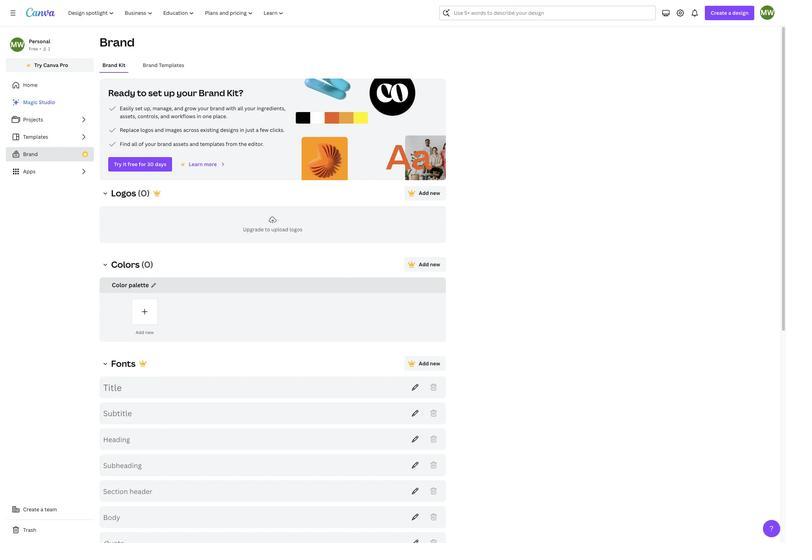 Task type: describe. For each thing, give the bounding box(es) containing it.
subtitle
[[103, 409, 132, 419]]

try for try canva pro
[[34, 62, 42, 69]]

it
[[123, 161, 127, 168]]

fonts
[[111, 358, 136, 370]]

to for upgrade
[[265, 226, 270, 233]]

projects
[[23, 116, 43, 123]]

trash
[[23, 527, 36, 534]]

templates link
[[6, 130, 94, 144]]

and down manage,
[[160, 113, 170, 120]]

learn more
[[189, 161, 217, 168]]

and right assets
[[190, 141, 199, 148]]

try canva pro button
[[6, 58, 94, 72]]

grow
[[185, 105, 196, 112]]

heading
[[103, 435, 130, 444]]

a inside list
[[256, 127, 259, 133]]

trash link
[[6, 523, 94, 538]]

add a new color image
[[132, 299, 158, 325]]

images
[[165, 127, 182, 133]]

set inside easily set up, manage, and grow your brand with all your ingredients, assets, controls, and workflows in one place.
[[135, 105, 143, 112]]

one
[[203, 113, 212, 120]]

apps link
[[6, 165, 94, 179]]

add for add new dropdown button
[[419, 261, 429, 268]]

templates
[[200, 141, 225, 148]]

try it free for 30 days
[[114, 161, 166, 168]]

the
[[239, 141, 247, 148]]

brand templates button
[[140, 58, 187, 72]]

find
[[120, 141, 130, 148]]

list inside brand kit tab panel
[[108, 104, 287, 149]]

assets
[[173, 141, 188, 148]]

try it free for 30 days button
[[108, 157, 172, 172]]

manage,
[[153, 105, 173, 112]]

add for fonts add new popup button
[[419, 360, 429, 367]]

brand kit button
[[100, 58, 128, 72]]

brand kit tab panel
[[100, 63, 769, 544]]

logos inside button
[[290, 226, 303, 233]]

easily set up, manage, and grow your brand with all your ingredients, assets, controls, and workflows in one place.
[[120, 105, 286, 120]]

controls,
[[138, 113, 159, 120]]

brand inside brand kit button
[[102, 62, 117, 69]]

free
[[29, 46, 38, 52]]

personal
[[29, 38, 50, 45]]

create for create a design
[[711, 9, 727, 16]]

title
[[103, 382, 122, 394]]

learn
[[189, 161, 203, 168]]

kit?
[[227, 87, 243, 99]]

ingredients,
[[257, 105, 286, 112]]

magic
[[23, 99, 38, 106]]

title button
[[103, 382, 403, 394]]

1 vertical spatial templates
[[23, 133, 48, 140]]

clicks.
[[270, 127, 285, 133]]

your up grow at the left top of page
[[177, 87, 197, 99]]

maria williams image for mw popup button at right top
[[760, 5, 775, 20]]

add new button for logos
[[404, 186, 446, 201]]

all inside easily set up, manage, and grow your brand with all your ingredients, assets, controls, and workflows in one place.
[[238, 105, 243, 112]]

free
[[128, 161, 138, 168]]

try for try it free for 30 days
[[114, 161, 122, 168]]

0 horizontal spatial all
[[132, 141, 137, 148]]

brand inside brand kit tab panel
[[199, 87, 225, 99]]

palette
[[129, 281, 149, 289]]

section
[[103, 487, 128, 496]]

maria williams image for maria williams element in the top left of the page
[[10, 38, 25, 52]]

few
[[260, 127, 269, 133]]

apps
[[23, 168, 35, 175]]

days
[[155, 161, 166, 168]]

a for design
[[728, 9, 731, 16]]

place.
[[213, 113, 227, 120]]

upload
[[271, 226, 288, 233]]

just
[[246, 127, 255, 133]]

add new inside dropdown button
[[419, 261, 440, 268]]

(0) for logos (0)
[[138, 187, 150, 199]]

list containing magic studio
[[6, 95, 94, 179]]

logos inside list
[[140, 127, 153, 133]]

canva
[[43, 62, 59, 69]]

replace
[[120, 127, 139, 133]]

brand templates
[[143, 62, 184, 69]]

mw button
[[760, 5, 775, 20]]

section header
[[103, 487, 152, 496]]

home link
[[6, 78, 94, 92]]

color
[[112, 281, 127, 289]]

upgrade
[[243, 226, 264, 233]]

up
[[164, 87, 175, 99]]

•
[[39, 46, 41, 52]]

add for logos add new popup button
[[419, 190, 429, 197]]

brand inside brand templates button
[[143, 62, 158, 69]]

create a design button
[[705, 6, 754, 20]]

up,
[[144, 105, 151, 112]]



Task type: vqa. For each thing, say whether or not it's contained in the screenshot.
the "to"
yes



Task type: locate. For each thing, give the bounding box(es) containing it.
?
[[770, 524, 774, 534]]

existing
[[200, 127, 219, 133]]

projects link
[[6, 113, 94, 127]]

0 horizontal spatial create
[[23, 506, 39, 513]]

from
[[226, 141, 238, 148]]

? button
[[763, 521, 780, 538]]

1 horizontal spatial brand
[[210, 105, 225, 112]]

0 horizontal spatial to
[[137, 87, 147, 99]]

1 vertical spatial in
[[240, 127, 244, 133]]

subheading
[[103, 461, 142, 470]]

0 horizontal spatial a
[[41, 506, 43, 513]]

maria williams image right design
[[760, 5, 775, 20]]

and up the workflows
[[174, 105, 183, 112]]

of
[[139, 141, 144, 148]]

(0) for colors (0)
[[141, 259, 153, 271]]

color palette
[[112, 281, 149, 289]]

maria williams image
[[760, 5, 775, 20], [10, 38, 25, 52]]

2 vertical spatial a
[[41, 506, 43, 513]]

0 horizontal spatial logos
[[140, 127, 153, 133]]

0 vertical spatial logos
[[140, 127, 153, 133]]

a inside dropdown button
[[728, 9, 731, 16]]

0 horizontal spatial maria williams image
[[10, 38, 25, 52]]

0 vertical spatial (0)
[[138, 187, 150, 199]]

brand left assets
[[157, 141, 172, 148]]

list containing easily set up, manage, and grow your brand with all your ingredients, assets, controls, and workflows in one place.
[[108, 104, 287, 149]]

1 horizontal spatial templates
[[159, 62, 184, 69]]

1 horizontal spatial set
[[148, 87, 162, 99]]

1 horizontal spatial create
[[711, 9, 727, 16]]

in left "just"
[[240, 127, 244, 133]]

0 horizontal spatial set
[[135, 105, 143, 112]]

brand left kit
[[102, 62, 117, 69]]

0 vertical spatial maria williams image
[[760, 5, 775, 20]]

1 vertical spatial to
[[265, 226, 270, 233]]

add new button
[[404, 258, 446, 272]]

1 add new button from the top
[[404, 186, 446, 201]]

try left it
[[114, 161, 122, 168]]

assets,
[[120, 113, 136, 120]]

design
[[732, 9, 749, 16]]

templates up up
[[159, 62, 184, 69]]

upgrade to upload logos
[[243, 226, 303, 233]]

add new button for fonts
[[404, 357, 446, 371]]

a left team
[[41, 506, 43, 513]]

upgrade to upload logos button
[[100, 206, 446, 243]]

to left upload
[[265, 226, 270, 233]]

create inside button
[[23, 506, 39, 513]]

brand up easily set up, manage, and grow your brand with all your ingredients, assets, controls, and workflows in one place.
[[199, 87, 225, 99]]

0 vertical spatial to
[[137, 87, 147, 99]]

try canva pro
[[34, 62, 68, 69]]

1 horizontal spatial in
[[240, 127, 244, 133]]

0 vertical spatial add new button
[[404, 186, 446, 201]]

home
[[23, 82, 38, 88]]

across
[[183, 127, 199, 133]]

brand kit
[[102, 62, 125, 69]]

create inside dropdown button
[[711, 9, 727, 16]]

add new
[[419, 190, 440, 197], [419, 261, 440, 268], [136, 330, 154, 336], [419, 360, 440, 367]]

body button
[[103, 513, 403, 522]]

colors
[[111, 259, 140, 271]]

0 horizontal spatial brand
[[157, 141, 172, 148]]

brand right kit
[[143, 62, 158, 69]]

logos down controls,
[[140, 127, 153, 133]]

kit
[[119, 62, 125, 69]]

0 vertical spatial set
[[148, 87, 162, 99]]

0 vertical spatial create
[[711, 9, 727, 16]]

new
[[430, 190, 440, 197], [430, 261, 440, 268], [145, 330, 154, 336], [430, 360, 440, 367]]

a inside button
[[41, 506, 43, 513]]

1 vertical spatial set
[[135, 105, 143, 112]]

0 horizontal spatial in
[[197, 113, 201, 120]]

create left team
[[23, 506, 39, 513]]

brand up the apps
[[23, 151, 38, 158]]

maria williams element
[[10, 38, 25, 52]]

a
[[728, 9, 731, 16], [256, 127, 259, 133], [41, 506, 43, 513]]

brand
[[210, 105, 225, 112], [157, 141, 172, 148]]

set left up
[[148, 87, 162, 99]]

1 horizontal spatial a
[[256, 127, 259, 133]]

add new button
[[404, 186, 446, 201], [404, 357, 446, 371]]

heading button
[[103, 435, 403, 444]]

a for team
[[41, 506, 43, 513]]

logos (0)
[[111, 187, 150, 199]]

1 vertical spatial (0)
[[141, 259, 153, 271]]

1 horizontal spatial all
[[238, 105, 243, 112]]

maria williams image left free
[[10, 38, 25, 52]]

create a design
[[711, 9, 749, 16]]

designs
[[220, 127, 239, 133]]

replace logos and images across existing designs in just a few clicks.
[[120, 127, 285, 133]]

1 vertical spatial logos
[[290, 226, 303, 233]]

try
[[34, 62, 42, 69], [114, 161, 122, 168]]

2 horizontal spatial a
[[728, 9, 731, 16]]

1 vertical spatial add new button
[[404, 357, 446, 371]]

brand inside brand link
[[23, 151, 38, 158]]

1 vertical spatial create
[[23, 506, 39, 513]]

2 add new button from the top
[[404, 357, 446, 371]]

1 horizontal spatial to
[[265, 226, 270, 233]]

brand inside easily set up, manage, and grow your brand with all your ingredients, assets, controls, and workflows in one place.
[[210, 105, 225, 112]]

and left images
[[155, 127, 164, 133]]

fonts button
[[111, 358, 147, 370]]

1 vertical spatial brand
[[157, 141, 172, 148]]

Search search field
[[454, 6, 642, 20]]

your right with in the top left of the page
[[245, 105, 256, 112]]

add
[[419, 190, 429, 197], [419, 261, 429, 268], [136, 330, 144, 336], [419, 360, 429, 367]]

try inside brand kit tab panel
[[114, 161, 122, 168]]

editor.
[[248, 141, 264, 148]]

logos
[[140, 127, 153, 133], [290, 226, 303, 233]]

studio
[[39, 99, 55, 106]]

brand
[[100, 34, 135, 50], [102, 62, 117, 69], [143, 62, 158, 69], [199, 87, 225, 99], [23, 151, 38, 158]]

to
[[137, 87, 147, 99], [265, 226, 270, 233]]

your right of
[[145, 141, 156, 148]]

ready
[[108, 87, 135, 99]]

section header button
[[103, 487, 403, 496]]

templates inside button
[[159, 62, 184, 69]]

a left design
[[728, 9, 731, 16]]

all right with in the top left of the page
[[238, 105, 243, 112]]

brand up place. on the left of the page
[[210, 105, 225, 112]]

list
[[6, 95, 94, 179], [108, 104, 287, 149]]

brand up the brand kit
[[100, 34, 135, 50]]

learn more button
[[177, 158, 228, 170]]

all left of
[[132, 141, 137, 148]]

header
[[130, 487, 152, 496]]

subtitle button
[[103, 409, 403, 419]]

templates down projects
[[23, 133, 48, 140]]

1 vertical spatial all
[[132, 141, 137, 148]]

magic studio
[[23, 99, 55, 106]]

ready to set up your brand kit?
[[108, 87, 243, 99]]

body
[[103, 513, 120, 522]]

1 vertical spatial a
[[256, 127, 259, 133]]

more
[[204, 161, 217, 168]]

set left up, on the top of the page
[[135, 105, 143, 112]]

add inside add new dropdown button
[[419, 261, 429, 268]]

easily
[[120, 105, 134, 112]]

1 horizontal spatial logos
[[290, 226, 303, 233]]

color palette button
[[112, 281, 149, 290]]

logos right upload
[[290, 226, 303, 233]]

top level navigation element
[[63, 6, 290, 20]]

new inside dropdown button
[[430, 261, 440, 268]]

in
[[197, 113, 201, 120], [240, 127, 244, 133]]

in left one
[[197, 113, 201, 120]]

None search field
[[440, 6, 656, 20]]

set
[[148, 87, 162, 99], [135, 105, 143, 112]]

0 horizontal spatial try
[[34, 62, 42, 69]]

0 vertical spatial templates
[[159, 62, 184, 69]]

workflows
[[171, 113, 196, 120]]

1 vertical spatial maria williams image
[[10, 38, 25, 52]]

create
[[711, 9, 727, 16], [23, 506, 39, 513]]

1 horizontal spatial maria williams image
[[760, 5, 775, 20]]

with
[[226, 105, 236, 112]]

(0) right colors
[[141, 259, 153, 271]]

1 vertical spatial try
[[114, 161, 122, 168]]

30
[[147, 161, 154, 168]]

(0) right logos at the top left of the page
[[138, 187, 150, 199]]

your up one
[[198, 105, 209, 112]]

1 horizontal spatial try
[[114, 161, 122, 168]]

0 vertical spatial try
[[34, 62, 42, 69]]

in inside easily set up, manage, and grow your brand with all your ingredients, assets, controls, and workflows in one place.
[[197, 113, 201, 120]]

maria williams image
[[760, 5, 775, 20]]

0 vertical spatial brand
[[210, 105, 225, 112]]

colors (0)
[[111, 259, 153, 271]]

magic studio link
[[6, 95, 94, 110]]

try left canva
[[34, 62, 42, 69]]

to up up, on the top of the page
[[137, 87, 147, 99]]

all
[[238, 105, 243, 112], [132, 141, 137, 148]]

for
[[139, 161, 146, 168]]

0 vertical spatial in
[[197, 113, 201, 120]]

logos
[[111, 187, 136, 199]]

your
[[177, 87, 197, 99], [198, 105, 209, 112], [245, 105, 256, 112], [145, 141, 156, 148]]

create left design
[[711, 9, 727, 16]]

create for create a team
[[23, 506, 39, 513]]

brand link
[[6, 147, 94, 162]]

1
[[48, 46, 50, 52]]

0 horizontal spatial list
[[6, 95, 94, 179]]

0 vertical spatial all
[[238, 105, 243, 112]]

a left few at the top left
[[256, 127, 259, 133]]

0 horizontal spatial templates
[[23, 133, 48, 140]]

to inside button
[[265, 226, 270, 233]]

0 vertical spatial a
[[728, 9, 731, 16]]

to for ready
[[137, 87, 147, 99]]

pro
[[60, 62, 68, 69]]

1 horizontal spatial list
[[108, 104, 287, 149]]

team
[[45, 506, 57, 513]]

subheading button
[[103, 461, 403, 470]]

find all of your brand assets and templates from the editor.
[[120, 141, 264, 148]]



